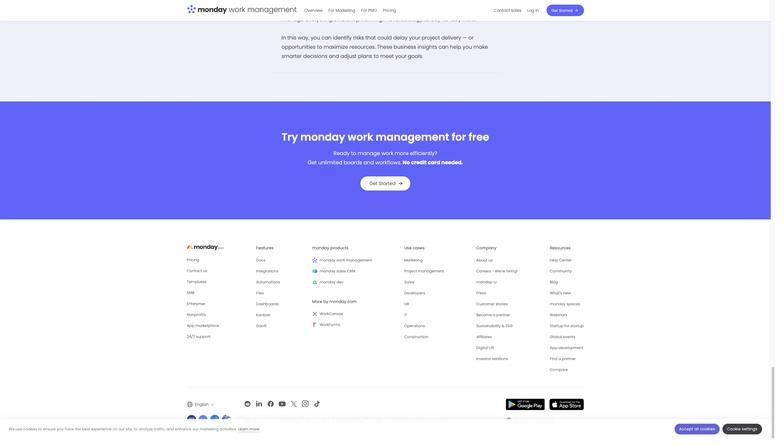 Task type: locate. For each thing, give the bounding box(es) containing it.
community link
[[550, 268, 584, 275]]

1 horizontal spatial monday.com
[[428, 419, 453, 424]]

us up templates
[[203, 269, 207, 274]]

0 vertical spatial started
[[559, 8, 573, 13]]

crm
[[347, 269, 356, 274]]

get left unlimited
[[308, 159, 317, 166]]

2 vertical spatial work
[[337, 258, 345, 263]]

to left ensure
[[38, 427, 42, 432]]

1 vertical spatial settings
[[742, 427, 758, 433]]

cookies right all at the bottom right of page
[[701, 427, 716, 433]]

find a partner link
[[550, 356, 584, 363]]

download the monday android app from google play image
[[506, 399, 545, 411]]

1 vertical spatial started
[[379, 180, 396, 187]]

cookie settings for the cookie settings link at the bottom left of page
[[336, 418, 364, 424]]

app up the find
[[550, 346, 558, 351]]

2 horizontal spatial you
[[463, 43, 472, 50]]

contact for contact us
[[187, 269, 202, 274]]

to right site,
[[134, 427, 138, 432]]

and
[[329, 52, 339, 60], [364, 159, 374, 166], [277, 418, 285, 424], [167, 427, 174, 432]]

sales left crm
[[337, 269, 346, 274]]

1 horizontal spatial cookies
[[701, 427, 716, 433]]

0 vertical spatial for
[[452, 130, 467, 145]]

2 vertical spatial you
[[57, 427, 64, 432]]

accept all cookies
[[680, 427, 716, 433]]

0 horizontal spatial cookie
[[336, 418, 349, 424]]

opportunities
[[282, 43, 316, 50]]

1 for from the left
[[329, 7, 335, 13]]

work up workflows.
[[382, 150, 394, 157]]

workflows.
[[376, 159, 402, 166]]

monday for monday sales crm
[[320, 269, 336, 274]]

and inside dialog
[[167, 427, 174, 432]]

contact up templates
[[187, 269, 202, 274]]

to up boards
[[351, 150, 357, 157]]

meet
[[380, 52, 394, 60]]

0 vertical spatial get started
[[552, 8, 573, 13]]

get started button down workflows.
[[361, 177, 411, 191]]

and down manage on the left top of the page
[[364, 159, 374, 166]]

these
[[377, 43, 393, 50]]

app development link
[[550, 345, 584, 352]]

1 vertical spatial partner
[[562, 357, 576, 362]]

1 horizontal spatial get started
[[552, 8, 573, 13]]

0 horizontal spatial cookies
[[23, 427, 37, 432]]

cookie for the cookie settings link at the bottom left of page
[[336, 418, 349, 424]]

what's
[[550, 291, 563, 296]]

24/7 support
[[187, 335, 211, 340]]

0 vertical spatial settings
[[350, 418, 364, 424]]

press
[[477, 291, 486, 296]]

0 vertical spatial marketing
[[336, 7, 356, 13]]

workforms icon footer image
[[312, 323, 318, 328]]

0 vertical spatial pricing link
[[380, 6, 399, 15]]

project management link
[[405, 268, 472, 275]]

and down maximize
[[329, 52, 339, 60]]

2 vertical spatial management
[[418, 269, 444, 274]]

settings inside 'button'
[[742, 427, 758, 433]]

monday sales crm
[[320, 269, 356, 274]]

0 horizontal spatial your
[[396, 52, 407, 60]]

esg
[[506, 324, 513, 329]]

marketing left for pmo
[[336, 7, 356, 13]]

pricing up contact us at the left of the page
[[187, 258, 199, 263]]

2 for from the left
[[361, 7, 367, 13]]

more
[[395, 150, 409, 157], [250, 427, 260, 432]]

insights
[[418, 43, 437, 50]]

2 vertical spatial get
[[370, 180, 378, 187]]

cookie settings inside 'button'
[[728, 427, 758, 433]]

work up manage on the left top of the page
[[348, 130, 374, 145]]

become a partner link
[[477, 312, 546, 319]]

sales inside contact sales button
[[512, 7, 522, 13]]

become
[[477, 313, 492, 318]]

sales inside monday sales crm link
[[337, 269, 346, 274]]

0 horizontal spatial get
[[308, 159, 317, 166]]

your up the business
[[409, 34, 421, 41]]

1 vertical spatial contact
[[187, 269, 202, 274]]

features
[[256, 245, 274, 251]]

gdpr image
[[187, 415, 196, 425]]

automations link
[[256, 279, 308, 286]]

1 vertical spatial app
[[550, 346, 558, 351]]

monday up footer wm logo
[[312, 245, 329, 251]]

cookie settings for the cookie settings 'button' in the right of the page
[[728, 427, 758, 433]]

-
[[492, 269, 494, 274]]

marketing inside for marketing 'link'
[[336, 7, 356, 13]]

started down workflows.
[[379, 180, 396, 187]]

policy
[[319, 418, 330, 424]]

get started right in
[[552, 8, 573, 13]]

more down security link
[[250, 427, 260, 432]]

kanban
[[256, 313, 271, 318]]

monday left dev
[[320, 280, 336, 285]]

app up 24/7
[[187, 324, 194, 329]]

1 horizontal spatial settings
[[742, 427, 758, 433]]

dev
[[337, 280, 344, 285]]

0 vertical spatial work
[[348, 130, 374, 145]]

cookie
[[336, 418, 349, 424], [728, 427, 741, 433]]

sales left log
[[512, 7, 522, 13]]

0 vertical spatial app
[[187, 324, 194, 329]]

status
[[370, 418, 381, 424]]

1 horizontal spatial us
[[489, 258, 493, 263]]

contact us link
[[187, 268, 252, 275]]

use
[[16, 427, 22, 432]]

1 vertical spatial pricing link
[[187, 257, 252, 264]]

0 horizontal spatial marketing
[[336, 7, 356, 13]]

management up efficiently?
[[376, 130, 450, 145]]

pricing inside main element
[[383, 7, 397, 13]]

pricing link right pmo
[[380, 6, 399, 15]]

pricing
[[383, 7, 397, 13], [187, 258, 199, 263]]

1 vertical spatial get
[[308, 159, 317, 166]]

that
[[366, 34, 376, 41]]

1 vertical spatial can
[[439, 43, 449, 50]]

boards
[[344, 159, 362, 166]]

try
[[282, 130, 298, 145]]

hipaa image
[[222, 415, 233, 425]]

1 horizontal spatial for
[[565, 324, 570, 329]]

0 vertical spatial more
[[395, 150, 409, 157]]

adjust
[[341, 52, 357, 60]]

monday down 'monday products'
[[320, 258, 336, 263]]

1 horizontal spatial marketing
[[405, 258, 423, 263]]

monday.com right "©" on the right
[[428, 419, 453, 424]]

our
[[119, 427, 125, 432], [193, 427, 199, 432]]

cookies right use
[[23, 427, 37, 432]]

0 horizontal spatial us
[[203, 269, 207, 274]]

monday for monday products
[[312, 245, 329, 251]]

1 horizontal spatial pricing link
[[380, 6, 399, 15]]

0 vertical spatial get started button
[[547, 5, 584, 16]]

0 vertical spatial get
[[552, 8, 558, 13]]

1 vertical spatial for
[[565, 324, 570, 329]]

1 horizontal spatial cookie settings
[[728, 427, 758, 433]]

us right about
[[489, 258, 493, 263]]

1 vertical spatial get started button
[[361, 177, 411, 191]]

choose language field
[[187, 400, 214, 410]]

accessibility
[[514, 419, 535, 424]]

dialog
[[0, 420, 771, 440]]

for marketing link
[[326, 6, 358, 15]]

0 horizontal spatial you
[[57, 427, 64, 432]]

best
[[82, 427, 90, 432]]

1 horizontal spatial cookie
[[728, 427, 741, 433]]

partner down the app development link
[[562, 357, 576, 362]]

cookie for the cookie settings 'button' in the right of the page
[[728, 427, 741, 433]]

make
[[474, 43, 488, 50]]

a
[[493, 313, 496, 318], [559, 357, 561, 362]]

about
[[477, 258, 488, 263]]

for left pmo
[[361, 7, 367, 13]]

cookie inside 'button'
[[728, 427, 741, 433]]

get inside main element
[[552, 8, 558, 13]]

dashboards
[[256, 302, 279, 307]]

0 vertical spatial cookie
[[336, 418, 349, 424]]

smarter
[[282, 52, 302, 60]]

1 vertical spatial us
[[203, 269, 207, 274]]

pricing link up 'contact us' link at the left bottom of the page
[[187, 257, 252, 264]]

0 horizontal spatial app
[[187, 324, 194, 329]]

0 vertical spatial us
[[489, 258, 493, 263]]

0 horizontal spatial settings
[[350, 418, 364, 424]]

1 horizontal spatial partner
[[562, 357, 576, 362]]

0 horizontal spatial monday.com
[[330, 299, 357, 305]]

it operations
[[405, 313, 425, 329]]

0 horizontal spatial partner
[[497, 313, 511, 318]]

for
[[452, 130, 467, 145], [565, 324, 570, 329]]

you left have
[[57, 427, 64, 432]]

get started button right in
[[547, 5, 584, 16]]

ensure
[[43, 427, 56, 432]]

1 vertical spatial sales
[[337, 269, 346, 274]]

monday-u link
[[477, 279, 546, 286]]

workforms link
[[312, 322, 400, 329]]

for left startup
[[565, 324, 570, 329]]

workforms
[[320, 322, 340, 328]]

get started down workflows.
[[370, 180, 396, 187]]

1 vertical spatial monday.com
[[428, 419, 453, 424]]

2 horizontal spatial work
[[382, 150, 394, 157]]

can left help
[[439, 43, 449, 50]]

1 horizontal spatial work
[[348, 130, 374, 145]]

1 horizontal spatial app
[[550, 346, 558, 351]]

0 vertical spatial you
[[311, 34, 320, 41]]

0 horizontal spatial get started button
[[361, 177, 411, 191]]

management up monday sales crm link on the bottom of page
[[346, 258, 372, 263]]

pricing right pmo
[[383, 7, 397, 13]]

more
[[312, 299, 322, 305]]

your down the business
[[396, 52, 407, 60]]

partner up &
[[497, 313, 511, 318]]

identify
[[333, 34, 352, 41]]

cookies for all
[[701, 427, 716, 433]]

1 horizontal spatial you
[[311, 34, 320, 41]]

and right traffic,
[[167, 427, 174, 432]]

to left the meet
[[374, 52, 379, 60]]

you right way,
[[311, 34, 320, 41]]

list containing contact sales
[[491, 0, 542, 21]]

products
[[331, 245, 349, 251]]

you down —
[[463, 43, 472, 50]]

list
[[491, 0, 542, 21]]

0 horizontal spatial more
[[250, 427, 260, 432]]

sales for contact
[[512, 7, 522, 13]]

get right in
[[552, 8, 558, 13]]

monday.com
[[330, 299, 357, 305], [428, 419, 453, 424]]

monday up monday dev
[[320, 269, 336, 274]]

1 vertical spatial cookie settings
[[728, 427, 758, 433]]

1 horizontal spatial started
[[559, 8, 573, 13]]

sales
[[405, 280, 414, 285]]

0 horizontal spatial our
[[119, 427, 125, 432]]

english
[[195, 402, 209, 408]]

1 vertical spatial marketing
[[405, 258, 423, 263]]

get down workflows.
[[370, 180, 378, 187]]

1 vertical spatial get started
[[370, 180, 396, 187]]

business
[[394, 43, 416, 50]]

0 horizontal spatial for
[[329, 7, 335, 13]]

monday for monday work management
[[320, 258, 336, 263]]

us for contact us
[[203, 269, 207, 274]]

accept
[[680, 427, 694, 433]]

enterprise
[[187, 302, 205, 307]]

about us link
[[477, 257, 546, 264]]

monday up webinars
[[550, 302, 566, 307]]

0 vertical spatial sales
[[512, 7, 522, 13]]

global events
[[550, 335, 576, 340]]

lift
[[489, 346, 494, 351]]

a right the find
[[559, 357, 561, 362]]

1 horizontal spatial contact
[[494, 7, 510, 13]]

for left free
[[452, 130, 467, 145]]

0 vertical spatial cookie settings
[[336, 418, 364, 424]]

monday.com up workcanvas
[[330, 299, 357, 305]]

get started inside main element
[[552, 8, 573, 13]]

you
[[311, 34, 320, 41], [463, 43, 472, 50], [57, 427, 64, 432]]

management down marketing link
[[418, 269, 444, 274]]

download the monday ios app from the app store image
[[550, 399, 584, 411]]

0 horizontal spatial a
[[493, 313, 496, 318]]

0 vertical spatial partner
[[497, 313, 511, 318]]

for inside 'link'
[[329, 7, 335, 13]]

terms and privacy link
[[265, 418, 299, 424]]

24/7 support link
[[187, 334, 252, 341]]

can
[[322, 34, 332, 41], [439, 43, 449, 50]]

investor relations
[[477, 357, 508, 362]]

contact left log
[[494, 7, 510, 13]]

startup
[[571, 324, 584, 329]]

more up no in the right top of the page
[[395, 150, 409, 157]]

0 horizontal spatial sales
[[337, 269, 346, 274]]

can up maximize
[[322, 34, 332, 41]]

1 horizontal spatial pricing
[[383, 7, 397, 13]]

for right overview
[[329, 7, 335, 13]]

1 horizontal spatial can
[[439, 43, 449, 50]]

0 vertical spatial contact
[[494, 7, 510, 13]]

free
[[469, 130, 490, 145]]

contact
[[494, 7, 510, 13], [187, 269, 202, 274]]

started right in
[[559, 8, 573, 13]]

0 horizontal spatial started
[[379, 180, 396, 187]]

1 vertical spatial pricing
[[187, 258, 199, 263]]

1 horizontal spatial sales
[[512, 7, 522, 13]]

0 horizontal spatial contact
[[187, 269, 202, 274]]

for pmo link
[[358, 6, 380, 15]]

1 horizontal spatial more
[[395, 150, 409, 157]]

0 horizontal spatial can
[[322, 34, 332, 41]]

overview
[[305, 7, 323, 13]]

cookies inside button
[[701, 427, 716, 433]]

goals.
[[408, 52, 423, 60]]

our right the "on"
[[119, 427, 125, 432]]

marketing up project
[[405, 258, 423, 263]]

©
[[424, 419, 427, 424]]

1 vertical spatial cookie
[[728, 427, 741, 433]]

our down gdpr icon
[[193, 427, 199, 432]]

to
[[317, 43, 322, 50], [374, 52, 379, 60], [351, 150, 357, 157], [38, 427, 42, 432], [134, 427, 138, 432]]

1 horizontal spatial for
[[361, 7, 367, 13]]

investor relations link
[[477, 356, 546, 363]]

contact inside button
[[494, 7, 510, 13]]

0 vertical spatial pricing
[[383, 7, 397, 13]]

0 horizontal spatial cookie settings
[[336, 418, 364, 424]]

about us
[[477, 258, 493, 263]]

1 vertical spatial you
[[463, 43, 472, 50]]

work up monday sales crm
[[337, 258, 345, 263]]

cookies for use
[[23, 427, 37, 432]]

0 horizontal spatial work
[[337, 258, 345, 263]]

smb link
[[187, 290, 252, 297]]

a right the become
[[493, 313, 496, 318]]

docs link
[[256, 257, 308, 264]]

0 vertical spatial a
[[493, 313, 496, 318]]

new
[[564, 291, 571, 296]]

1 vertical spatial a
[[559, 357, 561, 362]]

sales link
[[405, 279, 472, 286]]

pricing link
[[380, 6, 399, 15], [187, 257, 252, 264]]

us
[[489, 258, 493, 263], [203, 269, 207, 274]]

careers - we're hiring!
[[477, 269, 518, 274]]

1 horizontal spatial get started button
[[547, 5, 584, 16]]



Task type: vqa. For each thing, say whether or not it's contained in the screenshot.
'monday.com may remove Apps from the monday.com Marketplace or block the functionality of Apps'
no



Task type: describe. For each thing, give the bounding box(es) containing it.
automations
[[256, 280, 280, 285]]

for inside startup for startup 'link'
[[565, 324, 570, 329]]

status link
[[370, 418, 381, 424]]

digital lift link
[[477, 345, 546, 352]]

relations
[[492, 357, 508, 362]]

overview link
[[302, 6, 326, 15]]

app development
[[550, 346, 584, 351]]

and right the terms
[[277, 418, 285, 424]]

0 horizontal spatial pricing link
[[187, 257, 252, 264]]

monday up ready
[[301, 130, 345, 145]]

project
[[422, 34, 440, 41]]

work inside ready to manage work more efficiently? get unlimited boards and workflows. no credit card needed.
[[382, 150, 394, 157]]

and inside the 'in this way, you can identify risks that could delay your project delivery — or opportunities to maximize resources. these business insights can help you make smarter decisions and adjust plans to meet your goals.'
[[329, 52, 339, 60]]

you inside dialog
[[57, 427, 64, 432]]

customer
[[477, 302, 495, 307]]

help center link
[[550, 257, 584, 264]]

affiliates
[[477, 335, 492, 340]]

careers
[[477, 269, 491, 274]]

developers link
[[405, 290, 472, 297]]

privacy
[[286, 418, 299, 424]]

get for get started button inside the main element
[[552, 8, 558, 13]]

have
[[65, 427, 74, 432]]

get for get started button to the left
[[370, 180, 378, 187]]

more by monday.com
[[312, 299, 357, 305]]

all rights reserved © monday.com
[[388, 419, 453, 424]]

monday.com work management image
[[187, 4, 297, 16]]

0 horizontal spatial get started
[[370, 180, 396, 187]]

contact for contact sales
[[494, 7, 510, 13]]

workcanvas icon footer image
[[312, 312, 318, 317]]

privacy policy link
[[305, 418, 330, 424]]

ready to manage work more efficiently? get unlimited boards and workflows. no credit card needed.
[[308, 150, 463, 166]]

monday dev
[[320, 280, 344, 285]]

accessibility statement link
[[514, 419, 554, 424]]

to up the decisions
[[317, 43, 322, 50]]

try monday work management for free
[[282, 130, 490, 145]]

more inside dialog
[[250, 427, 260, 432]]

u
[[494, 280, 497, 285]]

to inside ready to manage work more efficiently? get unlimited boards and workflows. no credit card needed.
[[351, 150, 357, 157]]

log in link
[[525, 6, 542, 15]]

global
[[550, 335, 562, 340]]

analyze
[[139, 427, 153, 432]]

help
[[450, 43, 462, 50]]

help
[[550, 258, 559, 263]]

delivery
[[442, 34, 462, 41]]

developers
[[405, 291, 425, 296]]

app for app development
[[550, 346, 558, 351]]

center
[[560, 258, 572, 263]]

footer wm logo image
[[312, 258, 318, 263]]

smb
[[187, 291, 195, 296]]

monday logo image
[[187, 243, 224, 252]]

started inside main element
[[559, 8, 573, 13]]

partner for find a partner
[[562, 357, 576, 362]]

webinars link
[[550, 312, 584, 319]]

learn
[[238, 427, 249, 432]]

monday for monday spaces
[[550, 302, 566, 307]]

cases
[[413, 245, 425, 251]]

compare
[[550, 367, 568, 373]]

compare link
[[550, 367, 584, 374]]

templates
[[187, 280, 207, 285]]

startup for startup link
[[550, 323, 584, 330]]

marketing inside marketing link
[[405, 258, 423, 263]]

in this way, you can identify risks that could delay your project delivery — or opportunities to maximize resources. these business insights can help you make smarter decisions and adjust plans to meet your goals. region
[[282, 0, 490, 61]]

accessibility statement
[[514, 419, 554, 424]]

enterprise link
[[187, 301, 252, 308]]

customer stories link
[[477, 301, 546, 308]]

hr link
[[405, 301, 472, 308]]

app for app marketplace
[[187, 324, 194, 329]]

customer stories
[[477, 302, 508, 307]]

—
[[463, 34, 467, 41]]

sustainability & esg
[[477, 324, 513, 329]]

main element
[[302, 0, 584, 21]]

management inside "link"
[[418, 269, 444, 274]]

investor
[[477, 357, 491, 362]]

templates link
[[187, 279, 252, 286]]

0 horizontal spatial pricing
[[187, 258, 199, 263]]

soc image
[[210, 415, 219, 425]]

credit
[[411, 159, 427, 166]]

for marketing
[[329, 7, 356, 13]]

unlimited
[[319, 159, 343, 166]]

sustainability & esg link
[[477, 323, 546, 330]]

for for for pmo
[[361, 7, 367, 13]]

get inside ready to manage work more efficiently? get unlimited boards and workflows. no credit card needed.
[[308, 159, 317, 166]]

files link
[[256, 290, 308, 297]]

0 vertical spatial can
[[322, 34, 332, 41]]

we're
[[495, 269, 506, 274]]

log
[[528, 7, 535, 13]]

a for find
[[559, 357, 561, 362]]

or
[[469, 34, 474, 41]]

hiring!
[[507, 269, 518, 274]]

security
[[244, 418, 259, 424]]

rights
[[394, 419, 405, 424]]

site,
[[126, 427, 133, 432]]

monday spaces link
[[550, 301, 584, 308]]

monday-u
[[477, 280, 497, 285]]

1 vertical spatial management
[[346, 258, 372, 263]]

0 vertical spatial management
[[376, 130, 450, 145]]

more inside ready to manage work more efficiently? get unlimited boards and workflows. no credit card needed.
[[395, 150, 409, 157]]

gantt link
[[256, 323, 308, 330]]

monday for monday dev
[[320, 280, 336, 285]]

settings for the cookie settings link at the bottom left of page
[[350, 418, 364, 424]]

the
[[75, 427, 81, 432]]

dev new mobile footer logo image
[[312, 280, 318, 285]]

iso image
[[199, 415, 208, 425]]

dialog containing we use cookies to ensure you have the best experience on our site, to analyze traffic, and enhance our marketing activities.
[[0, 420, 771, 440]]

all
[[695, 427, 699, 433]]

settings for the cookie settings 'button' in the right of the page
[[742, 427, 758, 433]]

gantt
[[256, 324, 267, 329]]

maximize
[[324, 43, 348, 50]]

get started button inside main element
[[547, 5, 584, 16]]

card
[[428, 159, 441, 166]]

marketing
[[200, 427, 219, 432]]

support
[[196, 335, 211, 340]]

nonprofits link
[[187, 312, 252, 319]]

a for become
[[493, 313, 496, 318]]

0 horizontal spatial for
[[452, 130, 467, 145]]

find a partner
[[550, 357, 576, 362]]

and inside ready to manage work more efficiently? get unlimited boards and workflows. no credit card needed.
[[364, 159, 374, 166]]

2 our from the left
[[193, 427, 199, 432]]

webinars
[[550, 313, 568, 318]]

integrations
[[256, 269, 279, 274]]

monday dev link
[[312, 279, 400, 286]]

sales for monday
[[337, 269, 346, 274]]

we use cookies to ensure you have the best experience on our site, to analyze traffic, and enhance our marketing activities. learn more
[[9, 427, 260, 432]]

0 vertical spatial your
[[409, 34, 421, 41]]

crm icon footer image
[[312, 269, 318, 274]]

what's new
[[550, 291, 571, 296]]

0 vertical spatial monday.com
[[330, 299, 357, 305]]

1 vertical spatial your
[[396, 52, 407, 60]]

us for about us
[[489, 258, 493, 263]]

resources
[[550, 245, 571, 251]]

affiliates link
[[477, 334, 546, 341]]

spaces
[[567, 302, 581, 307]]

&
[[502, 324, 505, 329]]

for for for marketing
[[329, 7, 335, 13]]

1 our from the left
[[119, 427, 125, 432]]

monday work management link
[[312, 257, 400, 264]]

partner for become a partner
[[497, 313, 511, 318]]



